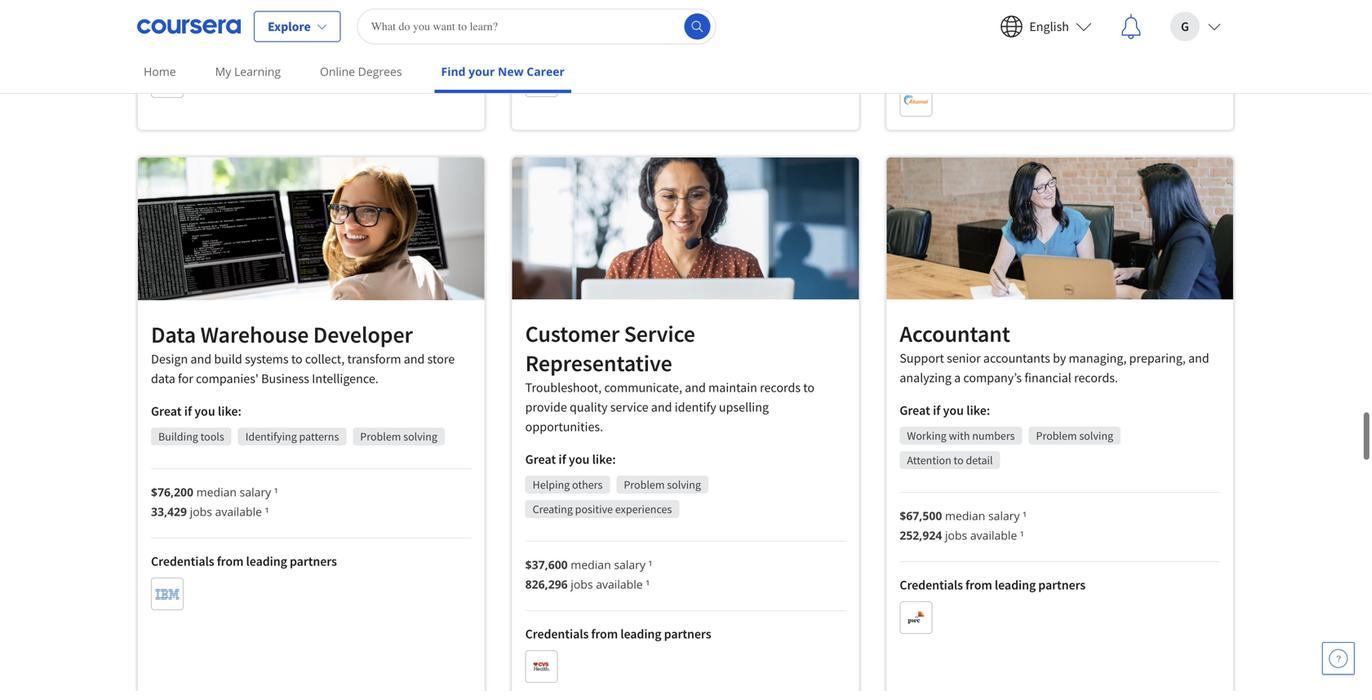 Task type: describe. For each thing, give the bounding box(es) containing it.
available for customer service representative
[[596, 577, 643, 592]]

data
[[151, 321, 196, 349]]

data warehouse developer design and build systems to collect, transform and store data for companies' business intelligence.
[[151, 321, 455, 387]]

$67,500
[[900, 508, 942, 524]]

warehouse
[[200, 321, 309, 349]]

jobs for customer service representative
[[571, 577, 593, 592]]

you for service
[[569, 452, 590, 468]]

numbers
[[973, 429, 1015, 443]]

$37,600 median salary ¹ 826,296 jobs available ¹
[[526, 557, 653, 592]]

jobs available ¹ button
[[886, 0, 1234, 131]]

identifying patterns
[[246, 430, 339, 444]]

identify
[[675, 399, 717, 416]]

maintain
[[709, 380, 758, 396]]

transform
[[347, 351, 401, 367]]

upselling
[[719, 399, 769, 416]]

attention
[[907, 453, 952, 468]]

identifying
[[246, 430, 297, 444]]

collect,
[[305, 351, 345, 367]]

helping others
[[533, 478, 603, 492]]

build
[[214, 351, 242, 367]]

provide
[[526, 399, 567, 416]]

quality
[[570, 399, 608, 416]]

What do you want to learn? text field
[[357, 9, 717, 44]]

records.
[[1075, 370, 1119, 386]]

252,924
[[900, 528, 942, 543]]

helping
[[533, 478, 570, 492]]

salary for representative
[[614, 557, 646, 573]]

learning
[[234, 64, 281, 79]]

leading for data warehouse developer
[[246, 554, 287, 570]]

troubleshoot,
[[526, 380, 602, 396]]

experiences
[[615, 502, 672, 517]]

credentials down coursera image
[[151, 41, 214, 57]]

managing,
[[1069, 350, 1127, 367]]

your
[[469, 64, 495, 79]]

credentials from leading partners for accountant
[[900, 577, 1086, 594]]

from for accountant
[[966, 577, 993, 594]]

service
[[610, 399, 649, 416]]

you for support
[[943, 403, 964, 419]]

degrees
[[358, 64, 402, 79]]

solving for accountant
[[1080, 429, 1114, 443]]

33,429
[[151, 504, 187, 520]]

credentials for customer service representative
[[526, 626, 589, 643]]

$76,200 median salary ¹ 33,429 jobs available ¹
[[151, 485, 278, 520]]

detail
[[966, 453, 993, 468]]

systems
[[245, 351, 289, 367]]

customer
[[526, 320, 620, 348]]

like: for support
[[967, 403, 991, 419]]

find your new career link
[[435, 53, 571, 93]]

available for data warehouse developer
[[215, 504, 262, 520]]

data warehouse developer image
[[138, 158, 485, 301]]

credentials from leading partners up the my learning
[[151, 41, 337, 57]]

accountant
[[900, 320, 1011, 348]]

design
[[151, 351, 188, 367]]

preparing,
[[1130, 350, 1186, 367]]

patterns
[[299, 430, 339, 444]]

great if you like: for data warehouse developer
[[151, 403, 242, 420]]

new
[[498, 64, 524, 79]]

2 horizontal spatial to
[[954, 453, 964, 468]]

and up for
[[191, 351, 212, 367]]

leading for accountant
[[995, 577, 1036, 594]]

and up 'identify'
[[685, 380, 706, 396]]

jobs inside button
[[939, 10, 961, 26]]

jobs for data warehouse developer
[[190, 504, 212, 520]]

attention to detail
[[907, 453, 993, 468]]

service
[[624, 320, 696, 348]]

data
[[151, 371, 175, 387]]

$67,500 median salary ¹ 252,924 jobs available ¹
[[900, 508, 1027, 543]]

credentials for data warehouse developer
[[151, 554, 214, 570]]

credentials up career on the top left of the page
[[526, 40, 589, 56]]

from for customer service representative
[[591, 626, 618, 643]]

g button
[[1158, 0, 1234, 53]]

online degrees
[[320, 64, 402, 79]]

if for data warehouse developer
[[184, 403, 192, 420]]

creating
[[533, 502, 573, 517]]

positive
[[575, 502, 613, 517]]

problem solving for customer service representative
[[624, 478, 701, 492]]

available for accountant
[[971, 528, 1018, 543]]

records
[[760, 380, 801, 396]]

accountant support senior accountants by managing, preparing, and analyzing a company's financial records.
[[900, 320, 1210, 386]]

building
[[158, 430, 198, 444]]

1 credentials from leading partners button from the left
[[137, 0, 486, 131]]

opportunities.
[[526, 419, 603, 435]]

credentials from leading partners for data warehouse developer
[[151, 554, 337, 570]]

communicate,
[[604, 380, 683, 396]]

find
[[441, 64, 466, 79]]

find your new career
[[441, 64, 565, 79]]

company's
[[964, 370, 1022, 386]]

online
[[320, 64, 355, 79]]

partners for data warehouse developer
[[290, 554, 337, 570]]

explore button
[[254, 11, 341, 42]]

credentials for accountant
[[900, 577, 963, 594]]

my
[[215, 64, 231, 79]]

financial
[[1025, 370, 1072, 386]]

support
[[900, 350, 945, 367]]

home
[[144, 64, 176, 79]]

jobs available ¹
[[936, 10, 1018, 26]]

building tools
[[158, 430, 224, 444]]

you for warehouse
[[194, 403, 215, 420]]



Task type: locate. For each thing, give the bounding box(es) containing it.
senior
[[947, 350, 981, 367]]

tools
[[201, 430, 224, 444]]

jobs
[[939, 10, 961, 26], [190, 504, 212, 520], [945, 528, 968, 543], [571, 577, 593, 592]]

to up business
[[291, 351, 303, 367]]

credentials from leading partners for customer service representative
[[526, 626, 712, 643]]

great if you like: up with
[[900, 403, 991, 419]]

like:
[[967, 403, 991, 419], [218, 403, 242, 420], [592, 452, 616, 468]]

representative
[[526, 349, 673, 378]]

available right 826,296
[[596, 577, 643, 592]]

problem for customer service representative
[[624, 478, 665, 492]]

available inside '$67,500 median salary ¹ 252,924 jobs available ¹'
[[971, 528, 1018, 543]]

median inside $76,200 median salary ¹ 33,429 jobs available ¹
[[196, 485, 237, 500]]

problem solving
[[1037, 429, 1114, 443], [360, 430, 438, 444], [624, 478, 701, 492]]

¹
[[1014, 10, 1018, 26], [274, 485, 278, 500], [265, 504, 269, 520], [1023, 508, 1027, 524], [1020, 528, 1024, 543], [649, 557, 653, 573], [646, 577, 650, 592]]

others
[[572, 478, 603, 492]]

like: up numbers
[[967, 403, 991, 419]]

great if you like: for customer service representative
[[526, 452, 616, 468]]

jobs inside the $37,600 median salary ¹ 826,296 jobs available ¹
[[571, 577, 593, 592]]

if for customer service representative
[[559, 452, 566, 468]]

great if you like: up "helping others"
[[526, 452, 616, 468]]

1 horizontal spatial problem
[[624, 478, 665, 492]]

credentials down 33,429
[[151, 554, 214, 570]]

and down communicate,
[[651, 399, 672, 416]]

working with numbers
[[907, 429, 1015, 443]]

if
[[933, 403, 941, 419], [184, 403, 192, 420], [559, 452, 566, 468]]

you up with
[[943, 403, 964, 419]]

analyzing
[[900, 370, 952, 386]]

intelligence.
[[312, 371, 379, 387]]

great for customer service representative
[[526, 452, 556, 468]]

2 horizontal spatial you
[[943, 403, 964, 419]]

826,296
[[526, 577, 568, 592]]

credentials from leading partners down the $37,600 median salary ¹ 826,296 jobs available ¹
[[526, 626, 712, 643]]

1 horizontal spatial like:
[[592, 452, 616, 468]]

salary for senior
[[989, 508, 1020, 524]]

0 horizontal spatial problem
[[360, 430, 401, 444]]

1 vertical spatial salary
[[989, 508, 1020, 524]]

credentials from leading partners button
[[137, 0, 486, 131], [512, 0, 860, 131]]

online degrees link
[[314, 53, 409, 90]]

0 horizontal spatial to
[[291, 351, 303, 367]]

and left store
[[404, 351, 425, 367]]

1 horizontal spatial salary
[[614, 557, 646, 573]]

problem right patterns on the bottom
[[360, 430, 401, 444]]

available right 33,429
[[215, 504, 262, 520]]

0 horizontal spatial solving
[[403, 430, 438, 444]]

available inside button
[[964, 10, 1011, 26]]

$37,600
[[526, 557, 568, 573]]

a
[[955, 370, 961, 386]]

2 credentials from leading partners button from the left
[[512, 0, 860, 131]]

solving down 'records.'
[[1080, 429, 1114, 443]]

median for warehouse
[[196, 485, 237, 500]]

0 vertical spatial salary
[[240, 485, 271, 500]]

0 vertical spatial median
[[196, 485, 237, 500]]

2 horizontal spatial great
[[900, 403, 931, 419]]

you
[[943, 403, 964, 419], [194, 403, 215, 420], [569, 452, 590, 468]]

median inside the $37,600 median salary ¹ 826,296 jobs available ¹
[[571, 557, 611, 573]]

median inside '$67,500 median salary ¹ 252,924 jobs available ¹'
[[945, 508, 986, 524]]

1 horizontal spatial if
[[559, 452, 566, 468]]

credentials from leading partners up career on the top left of the page
[[526, 40, 712, 56]]

¹ inside button
[[1014, 10, 1018, 26]]

and inside accountant support senior accountants by managing, preparing, and analyzing a company's financial records.
[[1189, 350, 1210, 367]]

you up "tools"
[[194, 403, 215, 420]]

1 horizontal spatial great if you like:
[[526, 452, 616, 468]]

explore
[[268, 18, 311, 35]]

available left english
[[964, 10, 1011, 26]]

median right $76,200
[[196, 485, 237, 500]]

2 vertical spatial median
[[571, 557, 611, 573]]

developer
[[313, 321, 413, 349]]

like: up others
[[592, 452, 616, 468]]

salary for developer
[[240, 485, 271, 500]]

solving for customer service representative
[[667, 478, 701, 492]]

like: for service
[[592, 452, 616, 468]]

available inside the $37,600 median salary ¹ 826,296 jobs available ¹
[[596, 577, 643, 592]]

great if you like: for accountant
[[900, 403, 991, 419]]

1 horizontal spatial problem solving
[[624, 478, 701, 492]]

2 horizontal spatial problem solving
[[1037, 429, 1114, 443]]

coursera image
[[137, 13, 241, 40]]

0 horizontal spatial great if you like:
[[151, 403, 242, 420]]

solving
[[1080, 429, 1114, 443], [403, 430, 438, 444], [667, 478, 701, 492]]

for
[[178, 371, 193, 387]]

great if you like: up building tools
[[151, 403, 242, 420]]

great
[[900, 403, 931, 419], [151, 403, 182, 420], [526, 452, 556, 468]]

and
[[1189, 350, 1210, 367], [191, 351, 212, 367], [404, 351, 425, 367], [685, 380, 706, 396], [651, 399, 672, 416]]

salary inside the $37,600 median salary ¹ 826,296 jobs available ¹
[[614, 557, 646, 573]]

home link
[[137, 53, 183, 90]]

0 horizontal spatial great
[[151, 403, 182, 420]]

1 horizontal spatial to
[[804, 380, 815, 396]]

2 horizontal spatial great if you like:
[[900, 403, 991, 419]]

0 horizontal spatial problem solving
[[360, 430, 438, 444]]

like: up "tools"
[[218, 403, 242, 420]]

salary inside '$67,500 median salary ¹ 252,924 jobs available ¹'
[[989, 508, 1020, 524]]

1 horizontal spatial you
[[569, 452, 590, 468]]

problem for accountant
[[1037, 429, 1077, 443]]

available right 252,924
[[971, 528, 1018, 543]]

credentials from leading partners down '$67,500 median salary ¹ 252,924 jobs available ¹'
[[900, 577, 1086, 594]]

credentials from leading partners down $76,200 median salary ¹ 33,429 jobs available ¹
[[151, 554, 337, 570]]

problem solving down 'records.'
[[1037, 429, 1114, 443]]

great for accountant
[[900, 403, 931, 419]]

2 vertical spatial salary
[[614, 557, 646, 573]]

if for accountant
[[933, 403, 941, 419]]

partners for accountant
[[1039, 577, 1086, 594]]

if up building tools
[[184, 403, 192, 420]]

problem up experiences
[[624, 478, 665, 492]]

great for data warehouse developer
[[151, 403, 182, 420]]

to left the detail
[[954, 453, 964, 468]]

2 vertical spatial to
[[954, 453, 964, 468]]

problem down financial
[[1037, 429, 1077, 443]]

if up "helping others"
[[559, 452, 566, 468]]

median for service
[[571, 557, 611, 573]]

solving up experiences
[[667, 478, 701, 492]]

to right records
[[804, 380, 815, 396]]

credentials down 826,296
[[526, 626, 589, 643]]

from
[[591, 40, 618, 56], [217, 41, 244, 57], [217, 554, 244, 570], [966, 577, 993, 594], [591, 626, 618, 643]]

g
[[1181, 18, 1190, 35]]

like: for warehouse
[[218, 403, 242, 420]]

if up working
[[933, 403, 941, 419]]

to inside customer service representative troubleshoot, communicate, and maintain records to provide quality service and identify upselling opportunities.
[[804, 380, 815, 396]]

median
[[196, 485, 237, 500], [945, 508, 986, 524], [571, 557, 611, 573]]

my learning link
[[209, 53, 287, 90]]

0 horizontal spatial if
[[184, 403, 192, 420]]

solving down store
[[403, 430, 438, 444]]

leading
[[621, 40, 662, 56], [246, 41, 287, 57], [246, 554, 287, 570], [995, 577, 1036, 594], [621, 626, 662, 643]]

0 horizontal spatial median
[[196, 485, 237, 500]]

from for data warehouse developer
[[217, 554, 244, 570]]

problem solving down intelligence.
[[360, 430, 438, 444]]

great up the helping
[[526, 452, 556, 468]]

working
[[907, 429, 947, 443]]

jobs inside $76,200 median salary ¹ 33,429 jobs available ¹
[[190, 504, 212, 520]]

customer service representative troubleshoot, communicate, and maintain records to provide quality service and identify upselling opportunities.
[[526, 320, 815, 435]]

salary down the detail
[[989, 508, 1020, 524]]

None search field
[[357, 9, 717, 44]]

to inside data warehouse developer design and build systems to collect, transform and store data for companies' business intelligence.
[[291, 351, 303, 367]]

english
[[1030, 18, 1070, 35]]

great up "building"
[[151, 403, 182, 420]]

1 horizontal spatial solving
[[667, 478, 701, 492]]

with
[[949, 429, 970, 443]]

creating positive experiences
[[533, 502, 672, 517]]

great if you like:
[[900, 403, 991, 419], [151, 403, 242, 420], [526, 452, 616, 468]]

salary
[[240, 485, 271, 500], [989, 508, 1020, 524], [614, 557, 646, 573]]

2 horizontal spatial median
[[945, 508, 986, 524]]

store
[[428, 351, 455, 367]]

accountants
[[984, 350, 1051, 367]]

2 horizontal spatial solving
[[1080, 429, 1114, 443]]

career
[[527, 64, 565, 79]]

available inside $76,200 median salary ¹ 33,429 jobs available ¹
[[215, 504, 262, 520]]

0 horizontal spatial like:
[[218, 403, 242, 420]]

jobs inside '$67,500 median salary ¹ 252,924 jobs available ¹'
[[945, 528, 968, 543]]

1 horizontal spatial median
[[571, 557, 611, 573]]

2 horizontal spatial like:
[[967, 403, 991, 419]]

partners for customer service representative
[[664, 626, 712, 643]]

0 horizontal spatial credentials from leading partners button
[[137, 0, 486, 131]]

0 horizontal spatial salary
[[240, 485, 271, 500]]

problem solving for accountant
[[1037, 429, 1114, 443]]

$76,200
[[151, 485, 194, 500]]

my learning
[[215, 64, 281, 79]]

by
[[1053, 350, 1067, 367]]

salary down experiences
[[614, 557, 646, 573]]

english button
[[987, 0, 1105, 53]]

2 horizontal spatial problem
[[1037, 429, 1077, 443]]

leading for customer service representative
[[621, 626, 662, 643]]

jobs for accountant
[[945, 528, 968, 543]]

2 horizontal spatial if
[[933, 403, 941, 419]]

salary inside $76,200 median salary ¹ 33,429 jobs available ¹
[[240, 485, 271, 500]]

2 horizontal spatial salary
[[989, 508, 1020, 524]]

help center image
[[1329, 649, 1349, 669]]

you up others
[[569, 452, 590, 468]]

available
[[964, 10, 1011, 26], [215, 504, 262, 520], [971, 528, 1018, 543], [596, 577, 643, 592]]

median for support
[[945, 508, 986, 524]]

1 vertical spatial to
[[804, 380, 815, 396]]

credentials down 252,924
[[900, 577, 963, 594]]

0 vertical spatial to
[[291, 351, 303, 367]]

1 horizontal spatial great
[[526, 452, 556, 468]]

median right $67,500
[[945, 508, 986, 524]]

median right $37,600
[[571, 557, 611, 573]]

companies'
[[196, 371, 259, 387]]

problem solving up experiences
[[624, 478, 701, 492]]

1 horizontal spatial credentials from leading partners button
[[512, 0, 860, 131]]

great up working
[[900, 403, 931, 419]]

0 horizontal spatial you
[[194, 403, 215, 420]]

business
[[261, 371, 309, 387]]

credentials
[[526, 40, 589, 56], [151, 41, 214, 57], [151, 554, 214, 570], [900, 577, 963, 594], [526, 626, 589, 643]]

and right preparing,
[[1189, 350, 1210, 367]]

salary down identifying
[[240, 485, 271, 500]]

1 vertical spatial median
[[945, 508, 986, 524]]



Task type: vqa. For each thing, say whether or not it's contained in the screenshot.


